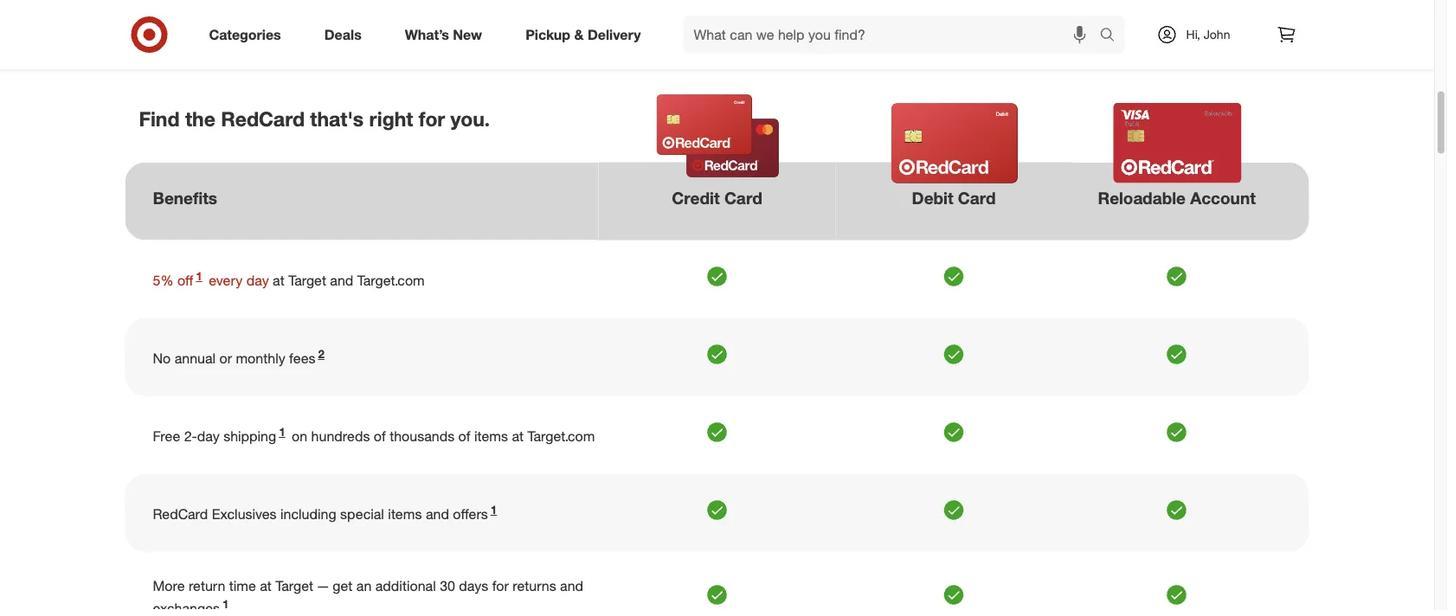 Task type: vqa. For each thing, say whether or not it's contained in the screenshot.
$16.99
no



Task type: describe. For each thing, give the bounding box(es) containing it.
delivery
[[588, 26, 641, 43]]

target.com inside free 2-day shipping 1 on hundreds of thousands of items at target.com
[[528, 428, 595, 445]]

search button
[[1092, 16, 1134, 57]]

and inside more return time at target — get an additional 30 days for returns and exchanges
[[560, 578, 584, 595]]

monthly
[[236, 350, 285, 367]]

deals link
[[310, 16, 383, 54]]

return
[[189, 578, 225, 595]]

card for debit card
[[958, 188, 996, 208]]

credit
[[672, 188, 720, 208]]

—
[[317, 578, 329, 595]]

thousands
[[390, 428, 455, 445]]

time
[[229, 578, 256, 595]]

&
[[574, 26, 584, 43]]

30
[[440, 578, 455, 595]]

at inside free 2-day shipping 1 on hundreds of thousands of items at target.com
[[512, 428, 524, 445]]

pickup & delivery link
[[511, 16, 663, 54]]

1 inside "5% off 1 every day at target and target.com"
[[196, 269, 202, 283]]

pickup
[[526, 26, 571, 43]]

that's
[[310, 106, 364, 131]]

more
[[153, 578, 185, 595]]

or
[[219, 350, 232, 367]]

2-
[[184, 428, 197, 445]]

categories link
[[194, 16, 303, 54]]

at inside "5% off 1 every day at target and target.com"
[[273, 272, 285, 289]]

offers
[[453, 506, 488, 523]]

items inside free 2-day shipping 1 on hundreds of thousands of items at target.com
[[474, 428, 508, 445]]

search
[[1092, 28, 1134, 45]]

target inside more return time at target — get an additional 30 days for returns and exchanges
[[276, 578, 313, 595]]

benefits
[[153, 188, 217, 208]]

what's new
[[405, 26, 482, 43]]

day inside free 2-day shipping 1 on hundreds of thousands of items at target.com
[[197, 428, 220, 445]]

target.com inside "5% off 1 every day at target and target.com"
[[357, 272, 425, 289]]

special
[[340, 506, 384, 523]]

0 vertical spatial for
[[419, 106, 445, 131]]

1 link for 5% off
[[193, 269, 205, 289]]

1 inside redcard exclusives including special items and offers 1
[[491, 503, 497, 517]]

what's new link
[[390, 16, 504, 54]]

target inside "5% off 1 every day at target and target.com"
[[288, 272, 326, 289]]

items inside redcard exclusives including special items and offers 1
[[388, 506, 422, 523]]



Task type: locate. For each thing, give the bounding box(es) containing it.
1 card from the left
[[725, 188, 763, 208]]

1 left on
[[279, 425, 285, 439]]

at
[[273, 272, 285, 289], [512, 428, 524, 445], [260, 578, 272, 595]]

0 horizontal spatial for
[[419, 106, 445, 131]]

0 horizontal spatial target.com
[[357, 272, 425, 289]]

find
[[139, 106, 180, 131]]

What can we help you find? suggestions appear below search field
[[684, 16, 1104, 54]]

1 link left on
[[276, 425, 288, 445]]

0 vertical spatial items
[[474, 428, 508, 445]]

debit card
[[912, 188, 996, 208]]

and inside "5% off 1 every day at target and target.com"
[[330, 272, 354, 289]]

day right every
[[247, 272, 269, 289]]

target
[[288, 272, 326, 289], [276, 578, 313, 595]]

2 horizontal spatial at
[[512, 428, 524, 445]]

0 horizontal spatial items
[[388, 506, 422, 523]]

1 vertical spatial at
[[512, 428, 524, 445]]

shipping
[[223, 428, 276, 445]]

0 horizontal spatial of
[[374, 428, 386, 445]]

pickup & delivery
[[526, 26, 641, 43]]

redcard right the
[[221, 106, 305, 131]]

hi, john
[[1187, 27, 1231, 42]]

debit
[[912, 188, 954, 208]]

1 horizontal spatial 1
[[279, 425, 285, 439]]

1 horizontal spatial of
[[459, 428, 471, 445]]

card for credit card
[[725, 188, 763, 208]]

account
[[1191, 188, 1256, 208]]

redcard
[[221, 106, 305, 131], [153, 506, 208, 523]]

1 horizontal spatial and
[[426, 506, 449, 523]]

1 vertical spatial redcard
[[153, 506, 208, 523]]

1 vertical spatial target
[[276, 578, 313, 595]]

find the redcard that's right for you.
[[139, 106, 490, 131]]

target left —
[[276, 578, 313, 595]]

you.
[[451, 106, 490, 131]]

hundreds
[[311, 428, 370, 445]]

0 vertical spatial redcard
[[221, 106, 305, 131]]

1
[[196, 269, 202, 283], [279, 425, 285, 439], [491, 503, 497, 517]]

2 card from the left
[[958, 188, 996, 208]]

1 of from the left
[[374, 428, 386, 445]]

and
[[330, 272, 354, 289], [426, 506, 449, 523], [560, 578, 584, 595]]

0 horizontal spatial day
[[197, 428, 220, 445]]

1 horizontal spatial target.com
[[528, 428, 595, 445]]

of
[[374, 428, 386, 445], [459, 428, 471, 445]]

1 vertical spatial day
[[197, 428, 220, 445]]

1 link left every
[[193, 269, 205, 289]]

redcard reloadable account image
[[1098, 103, 1259, 183]]

0 vertical spatial target
[[288, 272, 326, 289]]

right
[[369, 106, 413, 131]]

card right debit
[[958, 188, 996, 208]]

day
[[247, 272, 269, 289], [197, 428, 220, 445]]

redcard exclusives including special items and offers 1
[[153, 503, 497, 523]]

john
[[1204, 27, 1231, 42]]

1 vertical spatial target.com
[[528, 428, 595, 445]]

5%
[[153, 272, 174, 289]]

credit card
[[672, 188, 763, 208]]

0 vertical spatial target.com
[[357, 272, 425, 289]]

1 horizontal spatial day
[[247, 272, 269, 289]]

for right days
[[492, 578, 509, 595]]

on
[[292, 428, 308, 445]]

1 vertical spatial and
[[426, 506, 449, 523]]

0 horizontal spatial card
[[725, 188, 763, 208]]

1 horizontal spatial 1 link
[[276, 425, 288, 445]]

fees
[[289, 350, 316, 367]]

additional
[[376, 578, 436, 595]]

free
[[153, 428, 180, 445]]

0 horizontal spatial 1 link
[[193, 269, 205, 289]]

1 right off
[[196, 269, 202, 283]]

1 link
[[193, 269, 205, 289], [276, 425, 288, 445], [488, 503, 500, 523]]

2 horizontal spatial 1
[[491, 503, 497, 517]]

exchanges
[[153, 600, 220, 610]]

1 vertical spatial items
[[388, 506, 422, 523]]

for
[[419, 106, 445, 131], [492, 578, 509, 595]]

1 link up days
[[488, 503, 500, 523]]

1 vertical spatial 1
[[279, 425, 285, 439]]

2 vertical spatial 1
[[491, 503, 497, 517]]

target.com
[[357, 272, 425, 289], [528, 428, 595, 445]]

for left you. on the left
[[419, 106, 445, 131]]

new
[[453, 26, 482, 43]]

0 horizontal spatial redcard
[[153, 506, 208, 523]]

2 vertical spatial and
[[560, 578, 584, 595]]

exclusives
[[212, 506, 277, 523]]

free 2-day shipping 1 on hundreds of thousands of items at target.com
[[153, 425, 595, 445]]

reloadable
[[1098, 188, 1186, 208]]

card
[[725, 188, 763, 208], [958, 188, 996, 208]]

day left shipping
[[197, 428, 220, 445]]

1 horizontal spatial at
[[273, 272, 285, 289]]

0 vertical spatial day
[[247, 272, 269, 289]]

1 inside free 2-day shipping 1 on hundreds of thousands of items at target.com
[[279, 425, 285, 439]]

at inside more return time at target — get an additional 30 days for returns and exchanges
[[260, 578, 272, 595]]

items right thousands
[[474, 428, 508, 445]]

no
[[153, 350, 171, 367]]

0 vertical spatial at
[[273, 272, 285, 289]]

0 horizontal spatial at
[[260, 578, 272, 595]]

1 vertical spatial 1 link
[[276, 425, 288, 445]]

0 horizontal spatial 1
[[196, 269, 202, 283]]

0 horizontal spatial and
[[330, 272, 354, 289]]

including
[[281, 506, 336, 523]]

for inside more return time at target — get an additional 30 days for returns and exchanges
[[492, 578, 509, 595]]

returns
[[513, 578, 556, 595]]

2 link
[[316, 347, 327, 367]]

redcard credit image
[[638, 92, 799, 179]]

redcard debit image
[[874, 100, 1036, 187]]

1 right offers
[[491, 503, 497, 517]]

more return time at target — get an additional 30 days for returns and exchanges
[[153, 578, 584, 610]]

day inside "5% off 1 every day at target and target.com"
[[247, 272, 269, 289]]

categories
[[209, 26, 281, 43]]

1 link for free 2-day shipping
[[276, 425, 288, 445]]

1 horizontal spatial card
[[958, 188, 996, 208]]

target up 2
[[288, 272, 326, 289]]

no annual or monthly fees 2
[[153, 347, 325, 367]]

hi,
[[1187, 27, 1201, 42]]

every
[[209, 272, 243, 289]]

and inside redcard exclusives including special items and offers 1
[[426, 506, 449, 523]]

what's
[[405, 26, 449, 43]]

redcard inside redcard exclusives including special items and offers 1
[[153, 506, 208, 523]]

reloadable account
[[1098, 188, 1256, 208]]

an
[[357, 578, 372, 595]]

items
[[474, 428, 508, 445], [388, 506, 422, 523]]

deals
[[324, 26, 362, 43]]

redcard left exclusives
[[153, 506, 208, 523]]

of right hundreds
[[374, 428, 386, 445]]

0 vertical spatial and
[[330, 272, 354, 289]]

2 horizontal spatial and
[[560, 578, 584, 595]]

get
[[333, 578, 353, 595]]

2 horizontal spatial 1 link
[[488, 503, 500, 523]]

2 of from the left
[[459, 428, 471, 445]]

items right the special
[[388, 506, 422, 523]]

2 vertical spatial at
[[260, 578, 272, 595]]

1 vertical spatial for
[[492, 578, 509, 595]]

days
[[459, 578, 489, 595]]

2 vertical spatial 1 link
[[488, 503, 500, 523]]

1 horizontal spatial items
[[474, 428, 508, 445]]

1 link for redcard exclusives including special items and offers
[[488, 503, 500, 523]]

off
[[177, 272, 193, 289]]

the
[[185, 106, 215, 131]]

1 horizontal spatial redcard
[[221, 106, 305, 131]]

0 vertical spatial 1 link
[[193, 269, 205, 289]]

5% off 1 every day at target and target.com
[[153, 269, 425, 289]]

of right thousands
[[459, 428, 471, 445]]

2
[[318, 347, 325, 361]]

0 vertical spatial 1
[[196, 269, 202, 283]]

card right credit
[[725, 188, 763, 208]]

1 horizontal spatial for
[[492, 578, 509, 595]]

annual
[[175, 350, 216, 367]]



